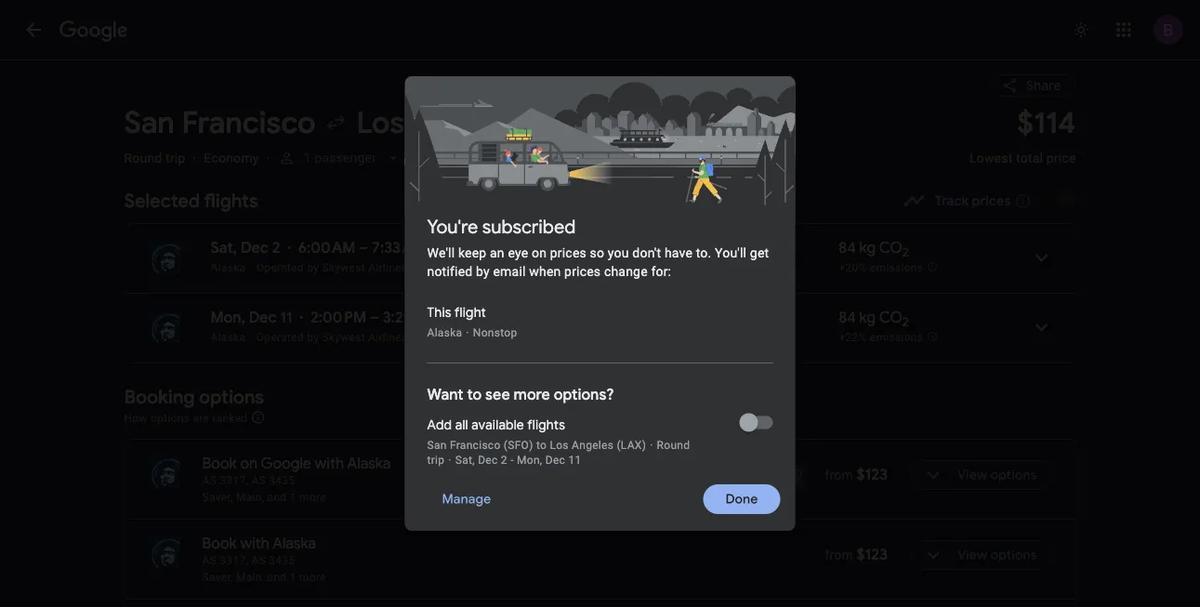 Task type: locate. For each thing, give the bounding box(es) containing it.
0 vertical spatial from $123
[[825, 465, 888, 484]]

None text field
[[970, 104, 1077, 182]]

0 vertical spatial angeles
[[411, 104, 522, 142]]

1 vertical spatial airlines
[[369, 331, 408, 344]]

airlines for 3:29 pm
[[369, 331, 408, 344]]

0 horizontal spatial francisco
[[182, 104, 316, 142]]

$123
[[857, 465, 888, 484], [857, 545, 888, 564]]

operated for 11
[[257, 331, 304, 344]]

skywest down flight
[[465, 331, 509, 344]]

round right '(lax)'
[[657, 439, 691, 452]]

from $123 up 123 us dollars text field
[[825, 465, 888, 484]]

on right 33
[[532, 245, 547, 260]]

$123 down 123 us dollars text box
[[857, 545, 888, 564]]

with inside book with alaska as 3317, as 3435
[[240, 534, 270, 553]]

operated by skywest airlines as alaska skywest for 7:33 am
[[257, 261, 509, 274]]

Flight numbers AS 3317, AS 3435 text field
[[202, 474, 295, 487], [202, 554, 295, 567]]

as down 7:33 am
[[411, 261, 423, 274]]

dec up mon, dec 11
[[241, 239, 269, 258]]

2 left -
[[501, 454, 508, 467]]

saver, down book with alaska as 3317, as 3435
[[202, 571, 233, 584]]

hr for 29
[[497, 308, 511, 327]]

dec for mon, dec 11
[[249, 308, 277, 327]]

from $123 for 123 us dollars text box
[[825, 465, 888, 484]]

2 $123 from the top
[[857, 545, 888, 564]]

0 vertical spatial from
[[825, 468, 854, 483]]

with down "book on google with alaska as 3317, as 3435"
[[240, 534, 270, 553]]

114 us dollars element
[[1018, 104, 1077, 142]]

saver, main, and 1 more for on
[[202, 491, 326, 504]]

0 horizontal spatial sat,
[[211, 239, 237, 258]]

sfo down 29
[[516, 331, 537, 344]]

by for 6:00 am – 7:33 am
[[307, 261, 319, 274]]

1 for 1 passenger
[[304, 150, 311, 166]]

sat, down selected flights at the top left of the page
[[211, 239, 237, 258]]

los right (sfo)
[[550, 439, 569, 452]]

on inside you're subscribed we'll keep an eye on prices so you don't have to. you'll get notified by email when prices change for:
[[532, 245, 547, 260]]

learn more about booking options element
[[251, 407, 266, 428]]

manage
[[442, 491, 491, 508]]

dec down sat, dec 2
[[249, 308, 277, 327]]

2 operated from the top
[[257, 331, 304, 344]]

2 main, from the top
[[236, 571, 264, 584]]

1 vertical spatial lax
[[487, 331, 508, 344]]

2 saver, main, and 1 more from the top
[[202, 571, 326, 584]]

1 vertical spatial as
[[411, 331, 423, 344]]

84 kg co 2 for 1 hr 33 min
[[839, 239, 910, 260]]

1 vertical spatial round
[[657, 439, 691, 452]]

0 horizontal spatial round
[[124, 150, 162, 166]]

keep
[[459, 245, 487, 260]]

track prices
[[936, 193, 1012, 209]]

skywest for 1 hr 29 min
[[465, 331, 509, 344]]

0 vertical spatial trip
[[166, 150, 186, 166]]

0 vertical spatial lax
[[516, 261, 537, 274]]

francisco up economy
[[182, 104, 316, 142]]

0 horizontal spatial options
[[151, 412, 190, 425]]

san inside main content
[[124, 104, 175, 142]]

and down "book on google with alaska as 3317, as 3435"
[[268, 491, 287, 504]]

84 kg co 2 up "+22% emissions"
[[839, 308, 910, 330]]

0 vertical spatial nonstop
[[659, 239, 716, 258]]

3317, inside "book on google with alaska as 3317, as 3435"
[[220, 474, 248, 487]]

1 horizontal spatial sat,
[[456, 454, 475, 467]]

when
[[530, 264, 561, 279]]

book inside book with alaska as 3317, as 3435
[[202, 534, 237, 553]]

trip inside main content
[[166, 150, 186, 166]]

1 vertical spatial francisco
[[450, 439, 501, 452]]

los
[[357, 104, 405, 142], [550, 439, 569, 452]]

round trip up "selected"
[[124, 150, 186, 166]]

by
[[307, 261, 319, 274], [476, 264, 490, 279], [307, 331, 319, 344]]

2 hr from the top
[[497, 308, 511, 327]]

0 vertical spatial saver,
[[202, 491, 233, 504]]

emissions
[[871, 261, 924, 274], [871, 331, 924, 344]]

sat, for sat, dec 2 - mon, dec 11
[[456, 454, 475, 467]]

main, down book with alaska as 3317, as 3435
[[236, 571, 264, 584]]

1 vertical spatial main,
[[236, 571, 264, 584]]

 image right economy
[[266, 150, 270, 166]]

angeles
[[411, 104, 522, 142], [572, 439, 614, 452]]

0 vertical spatial operated by skywest airlines as alaska skywest
[[257, 261, 509, 274]]

– down 29
[[508, 331, 516, 344]]

price guarantee
[[703, 469, 785, 482]]

0 horizontal spatial with
[[240, 534, 270, 553]]

3435 inside "book on google with alaska as 3317, as 3435"
[[269, 474, 295, 487]]

learn more about booking options image
[[251, 410, 266, 425]]

0 vertical spatial on
[[532, 245, 547, 260]]

0 vertical spatial to
[[467, 386, 482, 405]]

1 right flight
[[487, 308, 493, 327]]

0 horizontal spatial los
[[357, 104, 405, 142]]

84 kg co 2 up +20% emissions
[[839, 239, 910, 260]]

prices down so
[[565, 264, 601, 279]]

0 horizontal spatial angeles
[[411, 104, 522, 142]]

trip down the add
[[427, 454, 445, 467]]

0 vertical spatial kg
[[860, 239, 877, 258]]

1 vertical spatial on
[[240, 454, 258, 473]]

an
[[490, 245, 505, 260]]

dec for sat, dec 2 - mon, dec 11
[[478, 454, 498, 467]]

11 inside list
[[280, 308, 293, 327]]

1 inside 1 hr 29 min lax – sfo
[[487, 308, 493, 327]]

ranked
[[213, 412, 248, 425]]

mon, down sat, dec 2
[[211, 308, 245, 327]]

operated down sat, dec 2
[[257, 261, 304, 274]]

1 vertical spatial co
[[880, 308, 903, 327]]

main, for with
[[236, 571, 264, 584]]

1 vertical spatial sfo
[[516, 331, 537, 344]]

by down return flight on monday, december 11. leaves los angeles international airport at 2:00 pm on monday, december 11 and arrives at san francisco international airport at 3:29 pm on monday, december 11. element
[[307, 331, 319, 344]]

0 vertical spatial prices
[[973, 193, 1012, 209]]

1 airlines from the top
[[369, 261, 408, 274]]

1 vertical spatial los
[[550, 439, 569, 452]]

operated by skywest airlines as alaska skywest down arrival time: 7:33 am. text field
[[257, 261, 509, 274]]

price
[[703, 469, 729, 482]]

are
[[193, 412, 210, 425]]

2 book from the top
[[202, 534, 237, 553]]

co up "+22% emissions"
[[880, 308, 903, 327]]

departing flight on saturday, december 2. leaves san francisco international airport at 6:00 am on saturday, december 2 and arrives at los angeles international airport at 7:33 am on saturday, december 2. element
[[211, 239, 426, 258]]

2 from $123 from the top
[[825, 545, 888, 564]]

$123 up 123 us dollars text field
[[857, 465, 888, 484]]

emissions right +20%
[[871, 261, 924, 274]]

– inside 1 hr 29 min lax – sfo
[[508, 331, 516, 344]]

1 horizontal spatial round trip
[[427, 439, 691, 467]]

2  image from the left
[[266, 150, 270, 166]]

1 vertical spatial mon,
[[517, 454, 543, 467]]

main, down google
[[236, 491, 264, 504]]

1 down book with alaska as 3317, as 3435
[[290, 571, 296, 584]]

0 horizontal spatial on
[[240, 454, 258, 473]]

1 co from the top
[[880, 239, 903, 258]]

co
[[880, 239, 903, 258], [880, 308, 903, 327]]

sfo down an
[[487, 261, 509, 274]]

dec left -
[[478, 454, 498, 467]]

1 as from the top
[[411, 261, 423, 274]]

with
[[315, 454, 344, 473], [240, 534, 270, 553]]

1 vertical spatial san
[[427, 439, 447, 452]]

(sfo)
[[504, 439, 534, 452]]

by inside you're subscribed we'll keep an eye on prices so you don't have to. you'll get notified by email when prices change for:
[[476, 264, 490, 279]]

3435 down "book on google with alaska as 3317, as 3435"
[[269, 554, 295, 567]]

3317,
[[220, 474, 248, 487], [220, 554, 248, 567]]

0 horizontal spatial lax
[[487, 331, 508, 344]]

2 vertical spatial more
[[300, 571, 326, 584]]

$114
[[1018, 104, 1077, 142]]

as
[[202, 474, 217, 487], [252, 474, 266, 487], [202, 554, 217, 567], [252, 554, 266, 567]]

0 horizontal spatial round trip
[[124, 150, 186, 166]]

from left 123 us dollars text box
[[825, 468, 854, 483]]

2 operated by skywest airlines as alaska skywest from the top
[[257, 331, 509, 344]]

0 vertical spatial flight numbers as 3317, as 3435 text field
[[202, 474, 295, 487]]

operated down mon, dec 11
[[257, 331, 304, 344]]

– down eye
[[509, 261, 516, 274]]

from $123 down 123 us dollars text box
[[825, 545, 888, 564]]

0 vertical spatial operated
[[257, 261, 304, 274]]

you'll
[[715, 245, 747, 260]]

1 vertical spatial skywest
[[465, 331, 509, 344]]

11 down san francisco (sfo) to los angeles (lax)
[[569, 454, 582, 467]]

0 vertical spatial francisco
[[182, 104, 316, 142]]

lax inside '1 hr 33 min sfo – lax'
[[516, 261, 537, 274]]

min up when
[[534, 239, 559, 258]]

2 84 kg co 2 from the top
[[839, 308, 910, 330]]

3:29 pm
[[383, 308, 436, 327]]

kg for 1 hr 33 min
[[860, 239, 877, 258]]

francisco down "all"
[[450, 439, 501, 452]]

and down book with alaska as 3317, as 3435
[[268, 571, 287, 584]]

33
[[514, 239, 530, 258]]

mon, down san francisco (sfo) to los angeles (lax)
[[517, 454, 543, 467]]

1 from from the top
[[825, 468, 854, 483]]

3317, inside book with alaska as 3317, as 3435
[[220, 554, 248, 567]]

skywest for 6:00 am
[[322, 261, 365, 274]]

to right (sfo)
[[537, 439, 547, 452]]

nonstop up "for:"
[[659, 239, 716, 258]]

prices inside main content
[[973, 193, 1012, 209]]

0 vertical spatial emissions
[[871, 261, 924, 274]]

selected
[[124, 189, 200, 213]]

saver, up book with alaska as 3317, as 3435
[[202, 491, 233, 504]]

1 vertical spatial prices
[[550, 245, 587, 260]]

1 84 kg co 2 from the top
[[839, 239, 910, 260]]

 image left economy
[[193, 150, 197, 166]]

main, for on
[[236, 491, 264, 504]]

sat, down "all"
[[456, 454, 475, 467]]

prices left learn more about tracked prices icon
[[973, 193, 1012, 209]]

skywest down departure time: 2:00 pm. text box
[[322, 331, 365, 344]]

selected flights
[[124, 189, 258, 213]]

flights up san francisco (sfo) to los angeles (lax)
[[528, 417, 566, 433]]

0 vertical spatial sfo
[[487, 261, 509, 274]]

0 vertical spatial 3317,
[[220, 474, 248, 487]]

1 vertical spatial skywest
[[322, 331, 365, 344]]

skywest down an
[[465, 261, 509, 274]]

1 inside '1 hr 33 min sfo – lax'
[[487, 239, 493, 258]]

1 operated from the top
[[257, 261, 304, 274]]

main,
[[236, 491, 264, 504], [236, 571, 264, 584]]

alaska
[[211, 261, 246, 274], [426, 261, 461, 274], [427, 327, 463, 340], [211, 331, 246, 344], [426, 331, 461, 344], [347, 454, 391, 473], [273, 534, 316, 553]]

1 right keep
[[487, 239, 493, 258]]

price
[[1047, 150, 1077, 166]]

Departure time: 2:00 PM. text field
[[311, 308, 367, 327]]

1 saver, main, and 1 more from the top
[[202, 491, 326, 504]]

123 US dollars text field
[[857, 465, 888, 484]]

84 up the +22%
[[839, 308, 857, 327]]

prices left so
[[550, 245, 587, 260]]

0 vertical spatial mon,
[[211, 308, 245, 327]]

2 emissions from the top
[[871, 331, 924, 344]]

min for 1 hr 29 min
[[534, 308, 559, 327]]

Arrival time: 7:33 AM. text field
[[372, 239, 426, 258]]

airlines
[[369, 261, 408, 274], [369, 331, 408, 344]]

2 from from the top
[[825, 548, 854, 563]]

email
[[493, 264, 526, 279]]

min inside '1 hr 33 min sfo – lax'
[[534, 239, 559, 258]]

1 skywest from the top
[[465, 261, 509, 274]]

none text field containing $114
[[970, 104, 1077, 182]]

saver, main, and 1 more
[[202, 491, 326, 504], [202, 571, 326, 584]]

options up ranked
[[199, 385, 264, 409]]

kg
[[860, 239, 877, 258], [860, 308, 877, 327]]

0 horizontal spatial trip
[[166, 150, 186, 166]]

round trip
[[124, 150, 186, 166], [427, 439, 691, 467]]

dec for sat, dec 2
[[241, 239, 269, 258]]

from for 123 us dollars text field
[[825, 548, 854, 563]]

with right google
[[315, 454, 344, 473]]

trip
[[166, 150, 186, 166], [427, 454, 445, 467]]

los up passenger
[[357, 104, 405, 142]]

return flight on monday, december 11. leaves los angeles international airport at 2:00 pm on monday, december 11 and arrives at san francisco international airport at 3:29 pm on monday, december 11. element
[[211, 308, 436, 327]]

2 84 from the top
[[839, 308, 857, 327]]

nonstop flight. element
[[659, 239, 716, 260]]

from $123
[[825, 465, 888, 484], [825, 545, 888, 564]]

1 vertical spatial trip
[[427, 454, 445, 467]]

more right see
[[514, 386, 551, 405]]

1 vertical spatial saver, main, and 1 more
[[202, 571, 326, 584]]

0 vertical spatial round
[[124, 150, 162, 166]]

0 vertical spatial 3435
[[269, 474, 295, 487]]

-
[[511, 454, 514, 467]]

co for 1 hr 29 min
[[880, 308, 903, 327]]

1 vertical spatial 84 kg co 2
[[839, 308, 910, 330]]

2 flight numbers as 3317, as 3435 text field from the top
[[202, 554, 295, 567]]

0 vertical spatial airlines
[[369, 261, 408, 274]]

1 for 1 hr 33 min sfo – lax
[[487, 239, 493, 258]]

1 vertical spatial options
[[151, 412, 190, 425]]

options
[[199, 385, 264, 409], [151, 412, 190, 425]]

airlines down arrival time: 7:33 am. text field
[[369, 261, 408, 274]]

0 vertical spatial options
[[199, 385, 264, 409]]

los inside main content
[[357, 104, 405, 142]]

saver, main, and 1 more down google
[[202, 491, 326, 504]]

0 vertical spatial min
[[534, 239, 559, 258]]

lax up see
[[487, 331, 508, 344]]

1 $123 from the top
[[857, 465, 888, 484]]

1 vertical spatial sat,
[[456, 454, 475, 467]]

hr inside 1 hr 29 min lax – sfo
[[497, 308, 511, 327]]

1 vertical spatial from $123
[[825, 545, 888, 564]]

you're subscribed we'll keep an eye on prices so you don't have to. you'll get notified by email when prices change for:
[[427, 215, 770, 279]]

0 vertical spatial with
[[315, 454, 344, 473]]

this flight
[[427, 304, 486, 321]]

2 as from the top
[[411, 331, 423, 344]]

2 kg from the top
[[860, 308, 877, 327]]

2
[[272, 239, 280, 258], [903, 244, 910, 260], [903, 314, 910, 330], [501, 454, 508, 467]]

0 vertical spatial sat,
[[211, 239, 237, 258]]

3435 inside book with alaska as 3317, as 3435
[[269, 554, 295, 567]]

0 vertical spatial book
[[202, 454, 237, 473]]

123 US dollars text field
[[857, 545, 888, 564]]

skywest down 6:00 am 'text field'
[[322, 261, 365, 274]]

1 vertical spatial 84
[[839, 308, 857, 327]]

want to see more options?
[[427, 386, 615, 405]]

0 vertical spatial skywest
[[465, 261, 509, 274]]

2 up +20% emissions
[[903, 244, 910, 260]]

options for booking
[[199, 385, 264, 409]]

options down booking
[[151, 412, 190, 425]]

1 and from the top
[[268, 491, 287, 504]]

84 for 1 hr 33 min
[[839, 239, 857, 258]]

by down "departing flight on saturday, december 2. leaves san francisco international airport at 6:00 am on saturday, december 2 and arrives at los angeles international airport at 7:33 am on saturday, december 2." element
[[307, 261, 319, 274]]

+20% emissions
[[839, 261, 924, 274]]

0 horizontal spatial  image
[[193, 150, 197, 166]]

3435 down google
[[269, 474, 295, 487]]

0 vertical spatial los
[[357, 104, 405, 142]]

on
[[532, 245, 547, 260], [240, 454, 258, 473]]

hr left 29
[[497, 308, 511, 327]]

1 vertical spatial emissions
[[871, 331, 924, 344]]

1 main, from the top
[[236, 491, 264, 504]]

add all available flights
[[427, 417, 566, 433]]

flight numbers as 3317, as 3435 text field for on
[[202, 474, 295, 487]]

1 horizontal spatial on
[[532, 245, 547, 260]]

0 horizontal spatial 11
[[280, 308, 293, 327]]

0 vertical spatial skywest
[[322, 261, 365, 274]]

1 saver, from the top
[[202, 491, 233, 504]]

1 down "book on google with alaska as 3317, as 3435"
[[290, 491, 296, 504]]

1 kg from the top
[[860, 239, 877, 258]]

book for book with alaska
[[202, 534, 237, 553]]

1 3317, from the top
[[220, 474, 248, 487]]

1 book from the top
[[202, 454, 237, 473]]

(lax)
[[617, 439, 647, 452]]

emissions right the +22%
[[871, 331, 924, 344]]

san down the add
[[427, 439, 447, 452]]

1 left passenger
[[304, 150, 311, 166]]

7:33 am
[[372, 239, 426, 258]]

hr
[[497, 239, 511, 258], [497, 308, 511, 327]]

hr for 33
[[497, 239, 511, 258]]

1 skywest from the top
[[322, 261, 365, 274]]

+20%
[[839, 261, 867, 274]]

1 inside popup button
[[304, 150, 311, 166]]

min inside 1 hr 29 min lax – sfo
[[534, 308, 559, 327]]

$123 for 123 us dollars text box
[[857, 465, 888, 484]]

co up +20% emissions
[[880, 239, 903, 258]]

1 passenger button
[[270, 141, 410, 175]]

to left see
[[467, 386, 482, 405]]

0 horizontal spatial sfo
[[487, 261, 509, 274]]

0 vertical spatial round trip
[[124, 150, 186, 166]]

11 left 2:00 pm at bottom left
[[280, 308, 293, 327]]

learn more about tracked prices image
[[1015, 193, 1032, 209]]

book
[[202, 454, 237, 473], [202, 534, 237, 553]]

mon,
[[211, 308, 245, 327], [517, 454, 543, 467]]

lax down eye
[[516, 261, 537, 274]]

1 vertical spatial operated
[[257, 331, 304, 344]]

1 horizontal spatial mon,
[[517, 454, 543, 467]]

hr left 33
[[497, 239, 511, 258]]

– inside '1 hr 33 min sfo – lax'
[[509, 261, 516, 274]]

operated by skywest airlines as alaska skywest down 2:00 pm – 3:29 pm
[[257, 331, 509, 344]]

1 vertical spatial from
[[825, 548, 854, 563]]

1 84 from the top
[[839, 239, 857, 258]]

2 3435 from the top
[[269, 554, 295, 567]]

available
[[472, 417, 525, 433]]

trip up "selected"
[[166, 150, 186, 166]]

1 horizontal spatial san
[[427, 439, 447, 452]]

dec down san francisco (sfo) to los angeles (lax)
[[546, 454, 566, 467]]

1 vertical spatial hr
[[497, 308, 511, 327]]

1 vertical spatial angeles
[[572, 439, 614, 452]]

san up "selected"
[[124, 104, 175, 142]]

sat,
[[211, 239, 237, 258], [456, 454, 475, 467]]

0 vertical spatial 84 kg co 2
[[839, 239, 910, 260]]

1 flight numbers as 3317, as 3435 text field from the top
[[202, 474, 295, 487]]

operated
[[257, 261, 304, 274], [257, 331, 304, 344]]

prices
[[973, 193, 1012, 209], [550, 245, 587, 260], [565, 264, 601, 279]]

san francisco
[[124, 104, 316, 142]]

more for book with alaska
[[300, 571, 326, 584]]

1 horizontal spatial trip
[[427, 454, 445, 467]]

3435
[[269, 474, 295, 487], [269, 554, 295, 567]]

1 emissions from the top
[[871, 261, 924, 274]]

2 airlines from the top
[[369, 331, 408, 344]]

2 saver, from the top
[[202, 571, 233, 584]]

add
[[427, 417, 452, 433]]

1 3435 from the top
[[269, 474, 295, 487]]

0 vertical spatial as
[[411, 261, 423, 274]]

$123 for 123 us dollars text field
[[857, 545, 888, 564]]

round up "selected"
[[124, 150, 162, 166]]

0 vertical spatial saver, main, and 1 more
[[202, 491, 326, 504]]

+22%
[[839, 331, 867, 344]]

saver, main, and 1 more down book with alaska as 3317, as 3435
[[202, 571, 326, 584]]

1 horizontal spatial francisco
[[450, 439, 501, 452]]

1 horizontal spatial  image
[[266, 150, 270, 166]]

on left google
[[240, 454, 258, 473]]

1 hr from the top
[[497, 239, 511, 258]]

flights
[[204, 189, 258, 213], [528, 417, 566, 433]]

francisco for san francisco
[[182, 104, 316, 142]]

0 vertical spatial 11
[[280, 308, 293, 327]]

from $123 for 123 us dollars text field
[[825, 545, 888, 564]]

round trip down options?
[[427, 439, 691, 467]]

more down "book on google with alaska as 3317, as 3435"
[[300, 491, 326, 504]]

francisco inside main content
[[182, 104, 316, 142]]

1 operated by skywest airlines as alaska skywest from the top
[[257, 261, 509, 274]]

1 vertical spatial kg
[[860, 308, 877, 327]]

Arrival time: 3:29 PM. text field
[[383, 308, 436, 327]]

share
[[1027, 77, 1062, 94]]

price guarantee button
[[680, 464, 807, 487]]

84
[[839, 239, 857, 258], [839, 308, 857, 327]]

$114 lowest total price
[[970, 104, 1077, 166]]

2 skywest from the top
[[322, 331, 365, 344]]

San Francisco to Los Angeles and back text field
[[124, 104, 948, 142]]

84 up +20%
[[839, 239, 857, 258]]

skywest for 1 hr 33 min
[[465, 261, 509, 274]]

hr inside '1 hr 33 min sfo – lax'
[[497, 239, 511, 258]]

 image
[[193, 150, 197, 166], [266, 150, 270, 166]]

google
[[261, 454, 312, 473]]

kg up +20% emissions
[[860, 239, 877, 258]]

1 vertical spatial 3435
[[269, 554, 295, 567]]

1 vertical spatial with
[[240, 534, 270, 553]]

book inside "book on google with alaska as 3317, as 3435"
[[202, 454, 237, 473]]

go back image
[[22, 19, 45, 41]]

we'll
[[427, 245, 455, 260]]

2 skywest from the top
[[465, 331, 509, 344]]

0 horizontal spatial flights
[[204, 189, 258, 213]]

by down keep
[[476, 264, 490, 279]]

lax inside 1 hr 29 min lax – sfo
[[487, 331, 508, 344]]

saver,
[[202, 491, 233, 504], [202, 571, 233, 584]]

1 vertical spatial flight numbers as 3317, as 3435 text field
[[202, 554, 295, 567]]

main content
[[124, 60, 1077, 607]]

list containing sat, dec 2
[[125, 224, 1076, 363]]

0 vertical spatial flights
[[204, 189, 258, 213]]

you
[[608, 245, 629, 260]]

list
[[125, 224, 1076, 363]]

and
[[268, 491, 287, 504], [268, 571, 287, 584]]

2 co from the top
[[880, 308, 903, 327]]

0 vertical spatial 84
[[839, 239, 857, 258]]

min right 29
[[534, 308, 559, 327]]

2 3317, from the top
[[220, 554, 248, 567]]

nonstop
[[659, 239, 716, 258], [473, 327, 518, 340]]

0 vertical spatial main,
[[236, 491, 264, 504]]

as down arrival time: 3:29 pm. text box
[[411, 331, 423, 344]]

1 from $123 from the top
[[825, 465, 888, 484]]

airlines down 2:00 pm – 3:29 pm
[[369, 331, 408, 344]]

1 horizontal spatial nonstop
[[659, 239, 716, 258]]

sfo inside '1 hr 33 min sfo – lax'
[[487, 261, 509, 274]]

more down book with alaska as 3317, as 3435
[[300, 571, 326, 584]]

2 and from the top
[[268, 571, 287, 584]]

0 vertical spatial co
[[880, 239, 903, 258]]

1 vertical spatial operated by skywest airlines as alaska skywest
[[257, 331, 509, 344]]



Task type: describe. For each thing, give the bounding box(es) containing it.
1 passenger
[[304, 150, 377, 166]]

airlines for 7:33 am
[[369, 261, 408, 274]]

as for 6:00 am – 7:33 am
[[411, 261, 423, 274]]

on inside "book on google with alaska as 3317, as 3435"
[[240, 454, 258, 473]]

1 horizontal spatial to
[[537, 439, 547, 452]]

sat, dec 2 - mon, dec 11
[[456, 454, 582, 467]]

book on google with alaska as 3317, as 3435
[[202, 454, 391, 487]]

done button
[[704, 477, 781, 522]]

– left 7:33 am
[[359, 239, 369, 258]]

booking options
[[124, 385, 264, 409]]

sat, for sat, dec 2
[[211, 239, 237, 258]]

total duration 1 hr 33 min. element
[[487, 239, 659, 260]]

booking
[[124, 385, 195, 409]]

+22% emissions
[[839, 331, 924, 344]]

2:00 pm – 3:29 pm
[[311, 308, 436, 327]]

options for how
[[151, 412, 190, 425]]

trip inside "round trip"
[[427, 454, 445, 467]]

by for 2:00 pm – 3:29 pm
[[307, 331, 319, 344]]

1  image from the left
[[193, 150, 197, 166]]

main content containing san francisco
[[124, 60, 1077, 607]]

book with alaska as 3317, as 3435
[[202, 534, 316, 567]]

guarantee
[[732, 469, 785, 482]]

nonstop inside list
[[659, 239, 716, 258]]

84 for 1 hr 29 min
[[839, 308, 857, 327]]

los angeles
[[357, 104, 522, 142]]

economy
[[204, 150, 259, 166]]

2 vertical spatial prices
[[565, 264, 601, 279]]

so
[[590, 245, 605, 260]]

total duration 1 hr 29 min. element
[[487, 308, 659, 330]]

1 hr 29 min lax – sfo
[[487, 308, 559, 344]]

round trip inside main content
[[124, 150, 186, 166]]

min for 1 hr 33 min
[[534, 239, 559, 258]]

list inside main content
[[125, 224, 1076, 363]]

skywest for 2:00 pm
[[322, 331, 365, 344]]

kg for 1 hr 29 min
[[860, 308, 877, 327]]

subscribed
[[483, 215, 576, 239]]

and for alaska
[[268, 571, 287, 584]]

eye
[[508, 245, 529, 260]]

passenger
[[314, 150, 377, 166]]

lowest
[[970, 150, 1013, 166]]

how
[[124, 412, 148, 425]]

get
[[751, 245, 770, 260]]

share button
[[991, 74, 1077, 97]]

1 horizontal spatial angeles
[[572, 439, 614, 452]]

san francisco (sfo) to los angeles (lax)
[[427, 439, 647, 452]]

don't
[[633, 245, 662, 260]]

angeles inside main content
[[411, 104, 522, 142]]

2 up "+22% emissions"
[[903, 314, 910, 330]]

as for 2:00 pm – 3:29 pm
[[411, 331, 423, 344]]

san for san francisco
[[124, 104, 175, 142]]

more for book on google with alaska
[[300, 491, 326, 504]]

Departure time: 6:00 AM. text field
[[298, 239, 356, 258]]

alaska inside "book on google with alaska as 3317, as 3435"
[[347, 454, 391, 473]]

6:00 am – 7:33 am
[[298, 239, 426, 258]]

0 horizontal spatial to
[[467, 386, 482, 405]]

book for book on google with alaska
[[202, 454, 237, 473]]

flight
[[455, 304, 486, 321]]

with inside "book on google with alaska as 3317, as 3435"
[[315, 454, 344, 473]]

notified
[[427, 264, 473, 279]]

have
[[665, 245, 693, 260]]

see
[[486, 386, 510, 405]]

2 left 6:00 am on the top left
[[272, 239, 280, 258]]

1 for 1 hr 29 min lax – sfo
[[487, 308, 493, 327]]

san for san francisco (sfo) to los angeles (lax)
[[427, 439, 447, 452]]

– left arrival time: 3:29 pm. text box
[[370, 308, 379, 327]]

flights inside main content
[[204, 189, 258, 213]]

6:00 am
[[298, 239, 356, 258]]

round inside main content
[[124, 150, 162, 166]]

how options are ranked
[[124, 412, 251, 425]]

1 hr 33 min sfo – lax
[[487, 239, 559, 274]]

operated for 2
[[257, 261, 304, 274]]

alaska inside book with alaska as 3317, as 3435
[[273, 534, 316, 553]]

want
[[427, 386, 464, 405]]

round inside "round trip"
[[657, 439, 691, 452]]

saver, for book with alaska
[[202, 571, 233, 584]]

co for 1 hr 33 min
[[880, 239, 903, 258]]

1 horizontal spatial flights
[[528, 417, 566, 433]]

track
[[936, 193, 970, 209]]

sfo inside 1 hr 29 min lax – sfo
[[516, 331, 537, 344]]

1 vertical spatial nonstop
[[473, 327, 518, 340]]

this
[[427, 304, 452, 321]]

1 horizontal spatial los
[[550, 439, 569, 452]]

1 vertical spatial round trip
[[427, 439, 691, 467]]

emissions for 1 hr 29 min
[[871, 331, 924, 344]]

from for 123 us dollars text box
[[825, 468, 854, 483]]

1 vertical spatial 11
[[569, 454, 582, 467]]

0 vertical spatial more
[[514, 386, 551, 405]]

all
[[456, 417, 469, 433]]

29
[[514, 308, 531, 327]]

emissions for 1 hr 33 min
[[871, 261, 924, 274]]

change
[[605, 264, 648, 279]]

you're
[[427, 215, 478, 239]]

sat, dec 2
[[211, 239, 280, 258]]

operated by skywest airlines as alaska skywest for 3:29 pm
[[257, 331, 509, 344]]

total
[[1017, 150, 1044, 166]]

options?
[[554, 386, 615, 405]]

francisco for san francisco (sfo) to los angeles (lax)
[[450, 439, 501, 452]]

saver, main, and 1 more for with
[[202, 571, 326, 584]]

saver, for book on google with alaska
[[202, 491, 233, 504]]

done
[[726, 491, 759, 508]]

and for google
[[268, 491, 287, 504]]

to.
[[696, 245, 712, 260]]

mon, dec 11
[[211, 308, 293, 327]]

flight numbers as 3317, as 3435 text field for with
[[202, 554, 295, 567]]

2:00 pm
[[311, 308, 367, 327]]

for:
[[652, 264, 672, 279]]

84 kg co 2 for 1 hr 29 min
[[839, 308, 910, 330]]



Task type: vqa. For each thing, say whether or not it's contained in the screenshot.
topmost Francisco
yes



